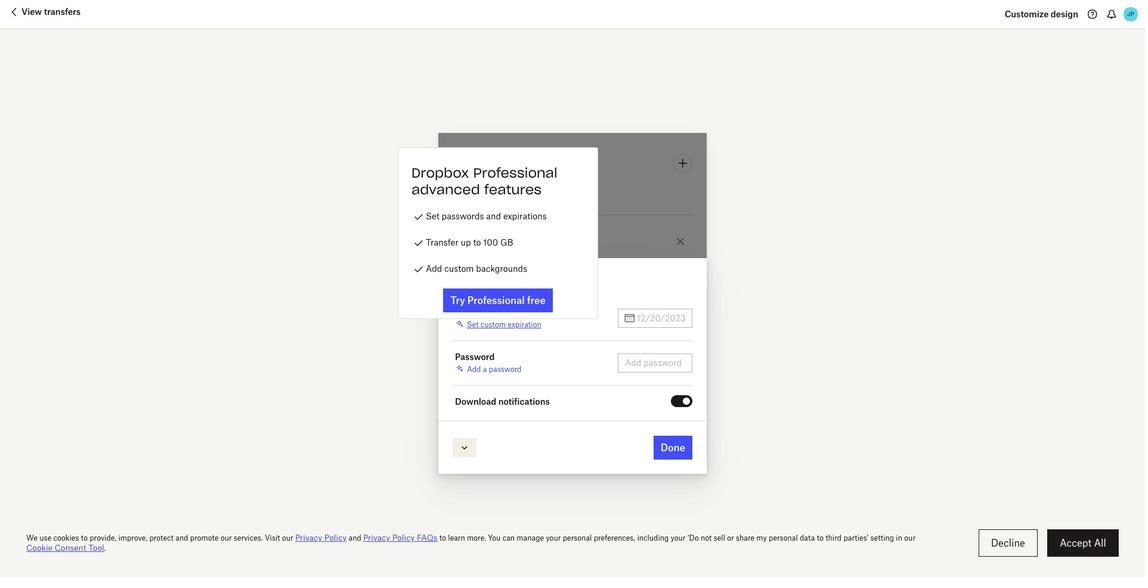 Task type: describe. For each thing, give the bounding box(es) containing it.
set for set passwords and expirations
[[426, 211, 439, 221]]

expires
[[477, 435, 506, 445]]

features
[[484, 181, 542, 198]]

expiration
[[455, 307, 497, 317]]

04-layers_dm-4k.png row
[[438, 299, 707, 337]]

4k.png for devhome_dm-
[[556, 231, 584, 241]]

of
[[502, 170, 509, 180]]

password
[[455, 352, 495, 362]]

set custom expiration link
[[467, 320, 541, 329]]

added
[[523, 449, 544, 458]]

mb for layers_dm-
[[497, 320, 509, 329]]

customize
[[1005, 9, 1049, 19]]

password inside expires on 12/20/2023 no password added
[[488, 449, 521, 458]]

view
[[21, 7, 42, 17]]

link
[[457, 195, 475, 205]]

1 vertical spatial 100
[[483, 238, 498, 248]]

03- for devhome_lm-
[[481, 269, 495, 279]]

9.39
[[481, 244, 496, 253]]

on
[[508, 435, 518, 445]]

set for set custom expiration
[[467, 320, 479, 329]]

transfer for transfer up to 100 gb
[[426, 238, 459, 248]]

03- for devhome_dm-
[[481, 231, 495, 241]]

done
[[661, 442, 685, 454]]

link tab
[[453, 186, 479, 215]]

professional for free
[[468, 295, 525, 307]]

settings
[[504, 272, 551, 287]]

mb left out
[[470, 170, 484, 180]]

28.1 mb out of 100 mb
[[453, 170, 543, 180]]

mb for devhome_lm-
[[492, 282, 504, 291]]

add for add custom backgrounds
[[426, 264, 442, 274]]

add a password link
[[467, 365, 522, 374]]

professional for advanced
[[473, 165, 557, 181]]

custom for set
[[481, 320, 506, 329]]

email
[[494, 195, 516, 205]]

04-layers_dm-4k.png 10.6 mb
[[481, 307, 571, 329]]

03-devhome_dm-4k.png 9.39 mb
[[481, 231, 584, 253]]

0 vertical spatial password
[[489, 365, 522, 374]]

free
[[527, 295, 546, 307]]

and
[[486, 211, 501, 221]]

try
[[450, 295, 465, 307]]

custom for add
[[444, 264, 474, 274]]

transfer up to 100 gb
[[426, 238, 513, 248]]

dropbox
[[412, 165, 469, 181]]

view transfers
[[21, 7, 81, 17]]

try professional free button
[[443, 289, 553, 313]]

mb up features
[[529, 170, 543, 180]]

03-devhome_dm-4k.png row
[[438, 222, 707, 260]]

03-devhome_dm-4k.png cell
[[453, 229, 670, 253]]

04-
[[481, 307, 496, 318]]

view transfers button
[[7, 5, 81, 24]]

to
[[473, 238, 481, 248]]

8.1
[[481, 282, 490, 291]]



Task type: vqa. For each thing, say whether or not it's contained in the screenshot.
design
yes



Task type: locate. For each thing, give the bounding box(es) containing it.
4k.png for layers_dm-
[[543, 307, 571, 318]]

0 vertical spatial 03-
[[481, 231, 495, 241]]

0 vertical spatial custom
[[444, 264, 474, 274]]

100 right to in the left of the page
[[483, 238, 498, 248]]

4k.png inside 03-devhome_lm-4k.png 8.1 mb
[[554, 269, 583, 279]]

add for add a password
[[467, 365, 481, 374]]

expirations
[[503, 211, 547, 221]]

dropbox professional advanced features
[[412, 165, 557, 198]]

no
[[477, 449, 486, 458]]

1 horizontal spatial custom
[[481, 320, 506, 329]]

Add password text field
[[625, 356, 685, 370]]

customize design
[[1005, 9, 1078, 19]]

28.1
[[453, 170, 468, 180]]

set custom expiration
[[467, 320, 541, 329]]

100 right of
[[512, 170, 526, 180]]

1 vertical spatial add
[[467, 365, 481, 374]]

password right the a
[[489, 365, 522, 374]]

0 vertical spatial transfer
[[426, 238, 459, 248]]

0 horizontal spatial add
[[426, 264, 442, 274]]

customize design button
[[1005, 5, 1078, 24]]

a
[[483, 365, 487, 374]]

1 vertical spatial set
[[467, 320, 479, 329]]

1 horizontal spatial set
[[467, 320, 479, 329]]

passwords
[[442, 211, 484, 221]]

set passwords and expirations
[[426, 211, 547, 221]]

1 vertical spatial professional
[[468, 295, 525, 307]]

jp
[[1127, 10, 1135, 18]]

professional
[[473, 165, 557, 181], [468, 295, 525, 307]]

custom
[[444, 264, 474, 274], [481, 320, 506, 329]]

0 horizontal spatial set
[[426, 211, 439, 221]]

download
[[455, 397, 496, 407]]

03-devhome_lm-4k.png 8.1 mb
[[481, 269, 583, 291]]

100
[[512, 170, 526, 180], [483, 238, 498, 248]]

0 vertical spatial professional
[[473, 165, 557, 181]]

expires on 12/20/2023 no password added
[[477, 435, 569, 458]]

set down expiration
[[467, 320, 479, 329]]

up
[[461, 238, 471, 248]]

mb right 8.1
[[492, 282, 504, 291]]

1 horizontal spatial 100
[[512, 170, 526, 180]]

upgrade
[[551, 172, 576, 179]]

None text field
[[637, 312, 685, 325]]

advanced
[[412, 181, 480, 198]]

set down advanced
[[426, 211, 439, 221]]

0 horizontal spatial custom
[[444, 264, 474, 274]]

add
[[426, 264, 442, 274], [467, 365, 481, 374]]

add custom backgrounds
[[426, 264, 527, 274]]

2 vertical spatial 4k.png
[[543, 307, 571, 318]]

transfers
[[44, 7, 81, 17]]

1 vertical spatial 4k.png
[[554, 269, 583, 279]]

jp button
[[1121, 5, 1140, 24]]

4k.png inside '03-devhome_dm-4k.png 9.39 mb'
[[556, 231, 584, 241]]

professional inside dropbox professional advanced features
[[473, 165, 557, 181]]

password
[[489, 365, 522, 374], [488, 449, 521, 458]]

gb
[[500, 238, 513, 248]]

mb inside 03-devhome_lm-4k.png 8.1 mb
[[492, 282, 504, 291]]

1 vertical spatial transfer
[[453, 272, 501, 287]]

download notifications
[[455, 397, 550, 407]]

1 vertical spatial custom
[[481, 320, 506, 329]]

custom down 04- in the bottom of the page
[[481, 320, 506, 329]]

layers_dm-
[[496, 307, 543, 318]]

expiration
[[508, 320, 541, 329]]

try professional free
[[450, 295, 546, 307]]

0 vertical spatial add
[[426, 264, 442, 274]]

1 vertical spatial password
[[488, 449, 521, 458]]

transfer
[[426, 238, 459, 248], [453, 272, 501, 287]]

03-devhome_lm-4k.png cell
[[453, 268, 670, 291]]

1 03- from the top
[[481, 231, 495, 241]]

1 horizontal spatial add
[[467, 365, 481, 374]]

10.6
[[481, 320, 495, 329]]

03- up 9.39
[[481, 231, 495, 241]]

transfer settings
[[453, 272, 551, 287]]

4k.png down free
[[543, 307, 571, 318]]

4k.png
[[556, 231, 584, 241], [554, 269, 583, 279], [543, 307, 571, 318]]

set
[[426, 211, 439, 221], [467, 320, 479, 329]]

design
[[1051, 9, 1078, 19]]

professional up 04- in the bottom of the page
[[468, 295, 525, 307]]

mb right 9.39
[[498, 244, 510, 253]]

mb
[[470, 170, 484, 180], [529, 170, 543, 180], [498, 244, 510, 253], [492, 282, 504, 291], [497, 320, 509, 329]]

tab list
[[453, 186, 693, 215]]

email tab
[[489, 186, 521, 215]]

4k.png down 03-devhome_dm-4k.png row
[[554, 269, 583, 279]]

done button
[[654, 436, 693, 460]]

4k.png for devhome_lm-
[[554, 269, 583, 279]]

0 vertical spatial 100
[[512, 170, 526, 180]]

mb inside '03-devhome_dm-4k.png 9.39 mb'
[[498, 244, 510, 253]]

transfer up try
[[453, 272, 501, 287]]

transfer left up
[[426, 238, 459, 248]]

add down transfer up to 100 gb at the top left of the page
[[426, 264, 442, 274]]

03- up 8.1
[[481, 269, 495, 279]]

0 vertical spatial 4k.png
[[556, 231, 584, 241]]

custom down up
[[444, 264, 474, 274]]

mb right 10.6
[[497, 320, 509, 329]]

0 vertical spatial set
[[426, 211, 439, 221]]

03- inside '03-devhome_dm-4k.png 9.39 mb'
[[481, 231, 495, 241]]

03- inside 03-devhome_lm-4k.png 8.1 mb
[[481, 269, 495, 279]]

notifications
[[498, 397, 550, 407]]

devhome_dm-
[[495, 231, 556, 241]]

03-
[[481, 231, 495, 241], [481, 269, 495, 279]]

4k.png inside 04-layers_dm-4k.png 10.6 mb
[[543, 307, 571, 318]]

password down on
[[488, 449, 521, 458]]

2 03- from the top
[[481, 269, 495, 279]]

backgrounds
[[476, 264, 527, 274]]

0 horizontal spatial 100
[[483, 238, 498, 248]]

tab list containing link
[[453, 186, 693, 215]]

1 vertical spatial 03-
[[481, 269, 495, 279]]

professional up email
[[473, 165, 557, 181]]

mb inside 04-layers_dm-4k.png 10.6 mb
[[497, 320, 509, 329]]

add left the a
[[467, 365, 481, 374]]

12/20/2023
[[520, 435, 569, 445]]

professional inside button
[[468, 295, 525, 307]]

devhome_lm-
[[495, 269, 554, 279]]

4k.png up the 03-devhome_lm-4k.png cell
[[556, 231, 584, 241]]

out
[[487, 170, 499, 180]]

04-layers_dm-4k.png cell
[[453, 306, 670, 330]]

mb for devhome_dm-
[[498, 244, 510, 253]]

transfer for transfer settings
[[453, 272, 501, 287]]

add a password
[[467, 365, 522, 374]]



